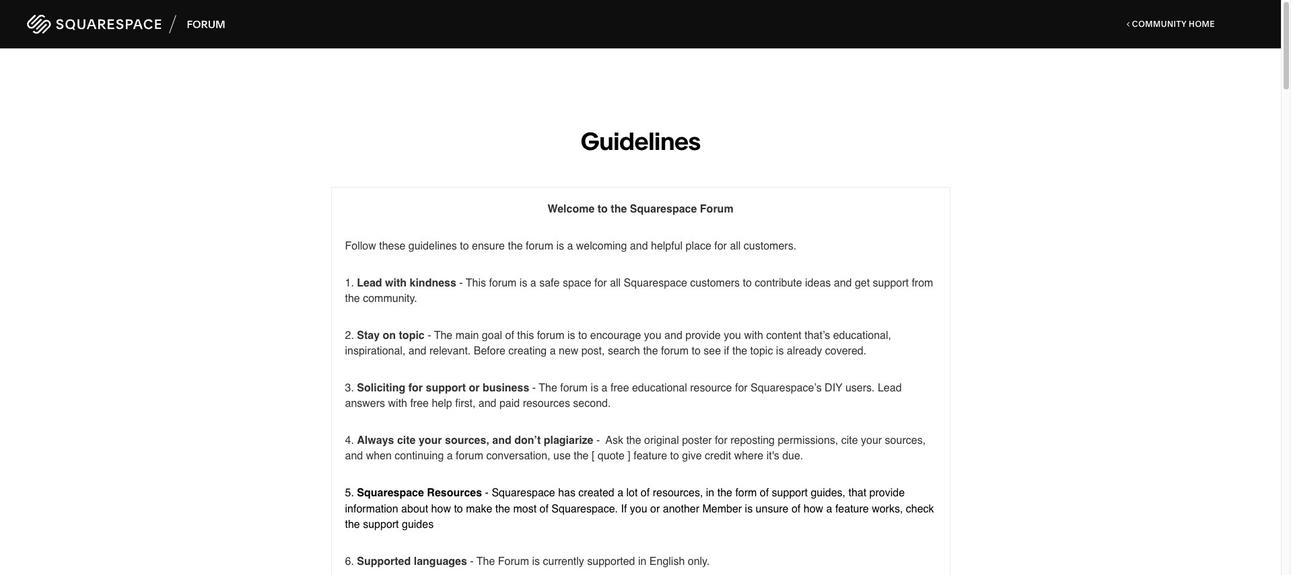 Task type: locate. For each thing, give the bounding box(es) containing it.
- for stay on topic
[[428, 330, 431, 342]]

0 vertical spatial or
[[469, 383, 480, 395]]

forum right this
[[489, 277, 517, 290]]

1 horizontal spatial lead
[[878, 383, 902, 395]]

cite right permissions,
[[842, 435, 858, 447]]

and left relevant.
[[409, 346, 427, 358]]

feature down the that
[[836, 503, 869, 516]]

educational,
[[834, 330, 892, 342]]

your down users.
[[861, 435, 882, 447]]

or up first,
[[469, 383, 480, 395]]

information
[[345, 503, 398, 516]]

for right resource on the bottom right of the page
[[735, 383, 748, 395]]

- the main goal of this forum is to encourage you and provide you with content that's educational, inspirational, and relevant. before creating a new post, search the forum to see if the topic is already covered.
[[345, 330, 895, 358]]

resources
[[523, 398, 570, 410]]

of up unsure
[[760, 488, 769, 500]]

with up the community.
[[385, 277, 407, 290]]

- inside - squarespace has created a lot of resources, in the form of support guides, that provide information about how to make the most of squarespace. if you or another member is unsure of how a feature works, check the support guides
[[485, 488, 489, 500]]

the left [
[[574, 451, 589, 463]]

1 vertical spatial forum
[[498, 556, 529, 568]]

you up if
[[724, 330, 742, 342]]

the up member
[[718, 488, 733, 500]]

place
[[686, 240, 712, 252]]

with for educational
[[388, 398, 407, 410]]

a left new
[[550, 346, 556, 358]]

to left give
[[670, 451, 679, 463]]

main
[[456, 330, 479, 342]]

3.
[[345, 383, 354, 395]]

sources,
[[445, 435, 490, 447], [885, 435, 926, 447]]

forum left currently
[[498, 556, 529, 568]]

0 horizontal spatial sources,
[[445, 435, 490, 447]]

relevant.
[[430, 346, 471, 358]]

[
[[592, 451, 595, 463]]

the down 1.
[[345, 293, 360, 305]]

use
[[554, 451, 571, 463]]

the inside - the main goal of this forum is to encourage you and provide you with content that's educational, inspirational, and relevant. before creating a new post, search the forum to see if the topic is already covered.
[[434, 330, 453, 342]]

you inside - squarespace has created a lot of resources, in the form of support guides, that provide information about how to make the most of squarespace. if you or another member is unsure of how a feature works, check the support guides
[[630, 503, 648, 516]]

and right first,
[[479, 398, 497, 410]]

forum
[[700, 203, 734, 215], [498, 556, 529, 568]]

a left safe
[[531, 277, 537, 290]]

0 horizontal spatial topic
[[399, 330, 425, 342]]

- up make
[[485, 488, 489, 500]]

or
[[469, 383, 480, 395], [651, 503, 660, 516]]

for up credit at the right bottom of the page
[[715, 435, 728, 447]]

topic
[[399, 330, 425, 342], [751, 346, 773, 358]]

forum inside - the forum is a free educational resource for squarespace's diy users. lead answers with free help first, and paid resources second.
[[561, 383, 588, 395]]

languages
[[414, 556, 467, 568]]

second.
[[573, 398, 611, 410]]

1 vertical spatial topic
[[751, 346, 773, 358]]

in inside - squarespace has created a lot of resources, in the form of support guides, that provide information about how to make the most of squarespace. if you or another member is unsure of how a feature works, check the support guides
[[706, 488, 715, 500]]

all left customers. on the top right of the page
[[730, 240, 741, 252]]

community
[[1133, 19, 1187, 29]]

and up educational
[[665, 330, 683, 342]]

0 vertical spatial provide
[[686, 330, 721, 342]]

follow these guidelines to ensure the forum is a welcoming and helpful place for all customers.
[[345, 240, 800, 252]]

on
[[383, 330, 396, 342]]

squarespace
[[630, 203, 697, 215], [624, 277, 688, 290], [357, 488, 424, 500], [492, 488, 555, 500]]

new
[[559, 346, 579, 358]]

squarespace inside - this forum is a safe space for all squarespace customers to contribute ideas and get support from the community.
[[624, 277, 688, 290]]

1 vertical spatial all
[[610, 277, 621, 290]]

for right soliciting
[[409, 383, 423, 395]]

a inside 4. always cite your sources, and don't plagiarize -  ask the original poster for reposting permissions, cite your sources, and when continuing a forum conversation, use the [ quote ] feature to give credit where it's due.
[[447, 451, 453, 463]]

answers
[[345, 398, 385, 410]]

make
[[466, 503, 493, 516]]

to down resources
[[454, 503, 463, 516]]

1 horizontal spatial sources,
[[885, 435, 926, 447]]

1 vertical spatial lead
[[878, 383, 902, 395]]

1 horizontal spatial how
[[804, 503, 824, 516]]

2 horizontal spatial the
[[539, 383, 558, 395]]

paid
[[500, 398, 520, 410]]

with left content
[[745, 330, 764, 342]]

3. soliciting for support or business
[[345, 383, 530, 395]]

forum up new
[[537, 330, 565, 342]]

1 vertical spatial provide
[[870, 488, 905, 500]]

resources,
[[653, 488, 703, 500]]

- up relevant.
[[428, 330, 431, 342]]

1 horizontal spatial the
[[477, 556, 495, 568]]

1 horizontal spatial forum
[[700, 203, 734, 215]]

these
[[379, 240, 406, 252]]

post,
[[582, 346, 605, 358]]

member
[[703, 503, 742, 516]]

for right the space
[[595, 277, 607, 290]]

0 horizontal spatial in
[[638, 556, 647, 568]]

0 horizontal spatial provide
[[686, 330, 721, 342]]

0 horizontal spatial cite
[[397, 435, 416, 447]]

and inside - this forum is a safe space for all squarespace customers to contribute ideas and get support from the community.
[[834, 277, 852, 290]]

a left welcoming
[[567, 240, 573, 252]]

follow
[[345, 240, 376, 252]]

provide
[[686, 330, 721, 342], [870, 488, 905, 500]]

the
[[611, 203, 627, 215], [508, 240, 523, 252], [345, 293, 360, 305], [643, 346, 658, 358], [733, 346, 748, 358], [627, 435, 642, 447], [574, 451, 589, 463], [718, 488, 733, 500], [496, 503, 511, 516], [345, 519, 360, 531]]

a left lot
[[618, 488, 624, 500]]

squarespace down helpful
[[624, 277, 688, 290]]

soliciting
[[357, 383, 406, 395]]

contribute
[[755, 277, 803, 290]]

is left currently
[[532, 556, 540, 568]]

1 vertical spatial in
[[638, 556, 647, 568]]

- inside - this forum is a safe space for all squarespace customers to contribute ideas and get support from the community.
[[460, 277, 463, 290]]

provide inside - squarespace has created a lot of resources, in the form of support guides, that provide information about how to make the most of squarespace. if you or another member is unsure of how a feature works, check the support guides
[[870, 488, 905, 500]]

feature
[[634, 451, 667, 463], [836, 503, 869, 516]]

a
[[567, 240, 573, 252], [531, 277, 537, 290], [550, 346, 556, 358], [602, 383, 608, 395], [447, 451, 453, 463], [618, 488, 624, 500], [827, 503, 833, 516]]

1 horizontal spatial your
[[861, 435, 882, 447]]

forum
[[526, 240, 554, 252], [489, 277, 517, 290], [537, 330, 565, 342], [661, 346, 689, 358], [561, 383, 588, 395], [456, 451, 484, 463]]

all
[[730, 240, 741, 252], [610, 277, 621, 290]]

the right ensure
[[508, 240, 523, 252]]

1 horizontal spatial or
[[651, 503, 660, 516]]

- left ask at the bottom left of page
[[597, 435, 600, 447]]

how down guides,
[[804, 503, 824, 516]]

with inside - the main goal of this forum is to encourage you and provide you with content that's educational, inspirational, and relevant. before creating a new post, search the forum to see if the topic is already covered.
[[745, 330, 764, 342]]

forum up second.
[[561, 383, 588, 395]]

you right the if
[[630, 503, 648, 516]]

is inside - the forum is a free educational resource for squarespace's diy users. lead answers with free help first, and paid resources second.
[[591, 383, 599, 395]]

lead right 1.
[[357, 277, 382, 290]]

-
[[460, 277, 463, 290], [428, 330, 431, 342], [533, 383, 536, 395], [597, 435, 600, 447], [485, 488, 489, 500], [470, 556, 474, 568]]

1 vertical spatial with
[[745, 330, 764, 342]]

the right search
[[643, 346, 658, 358]]

1 horizontal spatial in
[[706, 488, 715, 500]]

provide up works,
[[870, 488, 905, 500]]

with down soliciting
[[388, 398, 407, 410]]

your
[[419, 435, 442, 447], [861, 435, 882, 447]]

how down resources
[[431, 503, 451, 516]]

0 horizontal spatial lead
[[357, 277, 382, 290]]

works,
[[872, 503, 903, 516]]

is up second.
[[591, 383, 599, 395]]

1 horizontal spatial feature
[[836, 503, 869, 516]]

0 horizontal spatial or
[[469, 383, 480, 395]]

to
[[598, 203, 608, 215], [460, 240, 469, 252], [743, 277, 752, 290], [579, 330, 588, 342], [692, 346, 701, 358], [670, 451, 679, 463], [454, 503, 463, 516]]

poster
[[682, 435, 712, 447]]

provide up see at the bottom of the page
[[686, 330, 721, 342]]

conversation,
[[487, 451, 551, 463]]

0 horizontal spatial all
[[610, 277, 621, 290]]

of right most
[[540, 503, 549, 516]]

ask
[[606, 435, 624, 447]]

is down form
[[745, 503, 753, 516]]

home
[[1189, 19, 1216, 29]]

the inside - the forum is a free educational resource for squarespace's diy users. lead answers with free help first, and paid resources second.
[[539, 383, 558, 395]]

to inside - squarespace has created a lot of resources, in the form of support guides, that provide information about how to make the most of squarespace. if you or another member is unsure of how a feature works, check the support guides
[[454, 503, 463, 516]]

the for forum
[[539, 383, 558, 395]]

to up post,
[[579, 330, 588, 342]]

1 vertical spatial the
[[539, 383, 558, 395]]

english
[[650, 556, 685, 568]]

support
[[873, 277, 909, 290], [426, 383, 466, 395], [772, 488, 808, 500], [363, 519, 399, 531]]

for
[[715, 240, 727, 252], [595, 277, 607, 290], [409, 383, 423, 395], [735, 383, 748, 395], [715, 435, 728, 447]]

0 vertical spatial all
[[730, 240, 741, 252]]

the
[[434, 330, 453, 342], [539, 383, 558, 395], [477, 556, 495, 568]]

0 horizontal spatial the
[[434, 330, 453, 342]]

2 vertical spatial with
[[388, 398, 407, 410]]

if
[[724, 346, 730, 358]]

forum up place
[[700, 203, 734, 215]]

squarespace up most
[[492, 488, 555, 500]]

0 vertical spatial topic
[[399, 330, 425, 342]]

for inside - this forum is a safe space for all squarespace customers to contribute ideas and get support from the community.
[[595, 277, 607, 290]]

- inside - the main goal of this forum is to encourage you and provide you with content that's educational, inspirational, and relevant. before creating a new post, search the forum to see if the topic is already covered.
[[428, 330, 431, 342]]

0 vertical spatial feature
[[634, 451, 667, 463]]

help
[[432, 398, 452, 410]]

topic right the on
[[399, 330, 425, 342]]

in up member
[[706, 488, 715, 500]]

1 vertical spatial or
[[651, 503, 660, 516]]

cite up continuing
[[397, 435, 416, 447]]

the up 'resources'
[[539, 383, 558, 395]]

4. always cite your sources, and don't plagiarize -  ask the original poster for reposting permissions, cite your sources, and when continuing a forum conversation, use the [ quote ] feature to give credit where it's due.
[[345, 435, 929, 463]]

with inside - the forum is a free educational resource for squarespace's diy users. lead answers with free help first, and paid resources second.
[[388, 398, 407, 410]]

0 horizontal spatial feature
[[634, 451, 667, 463]]

1 vertical spatial feature
[[836, 503, 869, 516]]

0 vertical spatial forum
[[700, 203, 734, 215]]

a right continuing
[[447, 451, 453, 463]]

plagiarize
[[544, 435, 594, 447]]

with
[[385, 277, 407, 290], [745, 330, 764, 342], [388, 398, 407, 410]]

ensure
[[472, 240, 505, 252]]

forum inside - this forum is a safe space for all squarespace customers to contribute ideas and get support from the community.
[[489, 277, 517, 290]]

0 vertical spatial with
[[385, 277, 407, 290]]

support right the get
[[873, 277, 909, 290]]

1 horizontal spatial cite
[[842, 435, 858, 447]]

- for soliciting for support or business
[[533, 383, 536, 395]]

1 horizontal spatial all
[[730, 240, 741, 252]]

1 horizontal spatial topic
[[751, 346, 773, 358]]

- inside - the forum is a free educational resource for squarespace's diy users. lead answers with free help first, and paid resources second.
[[533, 383, 536, 395]]

guides,
[[811, 488, 846, 500]]

the up relevant.
[[434, 330, 453, 342]]

the right 'languages'
[[477, 556, 495, 568]]

0 horizontal spatial your
[[419, 435, 442, 447]]

goal
[[482, 330, 502, 342]]

- this forum is a safe space for all squarespace customers to contribute ideas and get support from the community.
[[345, 277, 937, 305]]

2. stay on topic
[[345, 330, 425, 342]]

form
[[736, 488, 757, 500]]

all right the space
[[610, 277, 621, 290]]

2 your from the left
[[861, 435, 882, 447]]

free left help
[[410, 398, 429, 410]]

of left this
[[505, 330, 514, 342]]

space
[[563, 277, 592, 290]]

0 horizontal spatial how
[[431, 503, 451, 516]]

free up second.
[[611, 383, 629, 395]]

1 horizontal spatial provide
[[870, 488, 905, 500]]

your up continuing
[[419, 435, 442, 447]]

provide inside - the main goal of this forum is to encourage you and provide you with content that's educational, inspirational, and relevant. before creating a new post, search the forum to see if the topic is already covered.
[[686, 330, 721, 342]]

see
[[704, 346, 721, 358]]

to left contribute
[[743, 277, 752, 290]]

forum up resources
[[456, 451, 484, 463]]

- left this
[[460, 277, 463, 290]]

0 horizontal spatial forum
[[498, 556, 529, 568]]

most
[[514, 503, 537, 516]]

of right unsure
[[792, 503, 801, 516]]

a down guides,
[[827, 503, 833, 516]]

the down information
[[345, 519, 360, 531]]

1 horizontal spatial free
[[611, 383, 629, 395]]

0 vertical spatial the
[[434, 330, 453, 342]]

is left safe
[[520, 277, 528, 290]]

or left another
[[651, 503, 660, 516]]

lead right users.
[[878, 383, 902, 395]]

- up 'resources'
[[533, 383, 536, 395]]

diy
[[825, 383, 843, 395]]

squarespace up helpful
[[630, 203, 697, 215]]

you
[[644, 330, 662, 342], [724, 330, 742, 342], [630, 503, 648, 516]]

it's
[[767, 451, 780, 463]]

and
[[630, 240, 648, 252], [834, 277, 852, 290], [665, 330, 683, 342], [409, 346, 427, 358], [479, 398, 497, 410], [493, 435, 512, 447], [345, 451, 363, 463]]

feature down original
[[634, 451, 667, 463]]

to left see at the bottom of the page
[[692, 346, 701, 358]]

1 sources, from the left
[[445, 435, 490, 447]]

0 horizontal spatial free
[[410, 398, 429, 410]]

topic down content
[[751, 346, 773, 358]]

of
[[505, 330, 514, 342], [641, 488, 650, 500], [760, 488, 769, 500], [540, 503, 549, 516], [792, 503, 801, 516]]

and left helpful
[[630, 240, 648, 252]]

0 vertical spatial in
[[706, 488, 715, 500]]

a up second.
[[602, 383, 608, 395]]

5. squarespace resources
[[345, 488, 482, 500]]

ideas
[[806, 277, 831, 290]]

guidelines
[[409, 240, 457, 252]]

- the forum is a free educational resource for squarespace's diy users. lead answers with free help first, and paid resources second.
[[345, 383, 905, 410]]

in left english
[[638, 556, 647, 568]]

supported
[[588, 556, 635, 568]]



Task type: describe. For each thing, give the bounding box(es) containing it.
from
[[912, 277, 934, 290]]

and up the conversation,
[[493, 435, 512, 447]]

where
[[735, 451, 764, 463]]

0 vertical spatial free
[[611, 383, 629, 395]]

the up welcoming
[[611, 203, 627, 215]]

community home link
[[1115, 7, 1228, 42]]

6. supported languages - the forum is currently supported in english only.
[[345, 556, 710, 568]]

squarespace up information
[[357, 488, 424, 500]]

squarespace forum image
[[27, 12, 225, 36]]

topic inside - the main goal of this forum is to encourage you and provide you with content that's educational, inspirational, and relevant. before creating a new post, search the forum to see if the topic is already covered.
[[751, 346, 773, 358]]

to inside 4. always cite your sources, and don't plagiarize -  ask the original poster for reposting permissions, cite your sources, and when continuing a forum conversation, use the [ quote ] feature to give credit where it's due.
[[670, 451, 679, 463]]

is inside - squarespace has created a lot of resources, in the form of support guides, that provide information about how to make the most of squarespace. if you or another member is unsure of how a feature works, check the support guides
[[745, 503, 753, 516]]

reposting
[[731, 435, 775, 447]]

give
[[682, 451, 702, 463]]

the left most
[[496, 503, 511, 516]]

original
[[645, 435, 679, 447]]

angle left image
[[1127, 20, 1131, 28]]

covered.
[[826, 346, 867, 358]]

guides
[[402, 519, 434, 531]]

this
[[517, 330, 534, 342]]

guidelines
[[581, 127, 701, 156]]

a inside - the forum is a free educational resource for squarespace's diy users. lead answers with free help first, and paid resources second.
[[602, 383, 608, 395]]

support down information
[[363, 519, 399, 531]]

the for main
[[434, 330, 453, 342]]

credit
[[705, 451, 732, 463]]

- for squarespace resources
[[485, 488, 489, 500]]

for inside 4. always cite your sources, and don't plagiarize -  ask the original poster for reposting permissions, cite your sources, and when continuing a forum conversation, use the [ quote ] feature to give credit where it's due.
[[715, 435, 728, 447]]

a inside - the main goal of this forum is to encourage you and provide you with content that's educational, inspirational, and relevant. before creating a new post, search the forum to see if the topic is already covered.
[[550, 346, 556, 358]]

2 cite from the left
[[842, 435, 858, 447]]

business
[[483, 383, 530, 395]]

for inside - the forum is a free educational resource for squarespace's diy users. lead answers with free help first, and paid resources second.
[[735, 383, 748, 395]]

another
[[663, 503, 700, 516]]

kindness
[[410, 277, 457, 290]]

and inside - the forum is a free educational resource for squarespace's diy users. lead answers with free help first, and paid resources second.
[[479, 398, 497, 410]]

with for forum
[[745, 330, 764, 342]]

safe
[[540, 277, 560, 290]]

- right 'languages'
[[470, 556, 474, 568]]

created
[[579, 488, 615, 500]]

support up unsure
[[772, 488, 808, 500]]

and down 4.
[[345, 451, 363, 463]]

2.
[[345, 330, 354, 342]]

of right lot
[[641, 488, 650, 500]]

first,
[[455, 398, 476, 410]]

feature inside 4. always cite your sources, and don't plagiarize -  ask the original poster for reposting permissions, cite your sources, and when continuing a forum conversation, use the [ quote ] feature to give credit where it's due.
[[634, 451, 667, 463]]

1 vertical spatial free
[[410, 398, 429, 410]]

community home
[[1131, 19, 1216, 29]]

creating
[[509, 346, 547, 358]]

unsure
[[756, 503, 789, 516]]

only.
[[688, 556, 710, 568]]

0 vertical spatial lead
[[357, 277, 382, 290]]

lead inside - the forum is a free educational resource for squarespace's diy users. lead answers with free help first, and paid resources second.
[[878, 383, 902, 395]]

1.
[[345, 277, 354, 290]]

welcoming
[[576, 240, 627, 252]]

forum left see at the bottom of the page
[[661, 346, 689, 358]]

5.
[[345, 488, 354, 500]]

- for lead with kindness
[[460, 277, 463, 290]]

get
[[855, 277, 870, 290]]

for right place
[[715, 240, 727, 252]]

1 your from the left
[[419, 435, 442, 447]]

is up safe
[[557, 240, 564, 252]]

a inside - this forum is a safe space for all squarespace customers to contribute ideas and get support from the community.
[[531, 277, 537, 290]]

continuing
[[395, 451, 444, 463]]

that's
[[805, 330, 831, 342]]

the right if
[[733, 346, 748, 358]]

don't
[[515, 435, 541, 447]]

2 vertical spatial the
[[477, 556, 495, 568]]

squarespace.
[[552, 503, 618, 516]]

1 how from the left
[[431, 503, 451, 516]]

this
[[466, 277, 486, 290]]

to inside - this forum is a safe space for all squarespace customers to contribute ideas and get support from the community.
[[743, 277, 752, 290]]

2 how from the left
[[804, 503, 824, 516]]

community.
[[363, 293, 417, 305]]

inspirational,
[[345, 346, 406, 358]]

permissions,
[[778, 435, 839, 447]]

squarespace's
[[751, 383, 822, 395]]

has
[[558, 488, 576, 500]]

of inside - the main goal of this forum is to encourage you and provide you with content that's educational, inspirational, and relevant. before creating a new post, search the forum to see if the topic is already covered.
[[505, 330, 514, 342]]

when
[[366, 451, 392, 463]]

quote
[[598, 451, 625, 463]]

1 cite from the left
[[397, 435, 416, 447]]

encourage
[[591, 330, 641, 342]]

all inside - this forum is a safe space for all squarespace customers to contribute ideas and get support from the community.
[[610, 277, 621, 290]]

resources
[[427, 488, 482, 500]]

to right 'welcome'
[[598, 203, 608, 215]]

about
[[401, 503, 428, 516]]

- inside 4. always cite your sources, and don't plagiarize -  ask the original poster for reposting permissions, cite your sources, and when continuing a forum conversation, use the [ quote ] feature to give credit where it's due.
[[597, 435, 600, 447]]

welcome
[[548, 203, 595, 215]]

that
[[849, 488, 867, 500]]

feature inside - squarespace has created a lot of resources, in the form of support guides, that provide information about how to make the most of squarespace. if you or another member is unsure of how a feature works, check the support guides
[[836, 503, 869, 516]]

before
[[474, 346, 506, 358]]

forum up safe
[[526, 240, 554, 252]]

you right encourage
[[644, 330, 662, 342]]

due.
[[783, 451, 804, 463]]

support up help
[[426, 383, 466, 395]]

content
[[767, 330, 802, 342]]

the inside - this forum is a safe space for all squarespace customers to contribute ideas and get support from the community.
[[345, 293, 360, 305]]

to left ensure
[[460, 240, 469, 252]]

educational
[[632, 383, 688, 395]]

2 sources, from the left
[[885, 435, 926, 447]]

search
[[608, 346, 641, 358]]

is inside - this forum is a safe space for all squarespace customers to contribute ideas and get support from the community.
[[520, 277, 528, 290]]

is down content
[[776, 346, 784, 358]]

squarespace inside - squarespace has created a lot of resources, in the form of support guides, that provide information about how to make the most of squarespace. if you or another member is unsure of how a feature works, check the support guides
[[492, 488, 555, 500]]

1. lead with kindness
[[345, 277, 457, 290]]

]
[[628, 451, 631, 463]]

supported
[[357, 556, 411, 568]]

or inside - squarespace has created a lot of resources, in the form of support guides, that provide information about how to make the most of squarespace. if you or another member is unsure of how a feature works, check the support guides
[[651, 503, 660, 516]]

forum inside 4. always cite your sources, and don't plagiarize -  ask the original poster for reposting permissions, cite your sources, and when continuing a forum conversation, use the [ quote ] feature to give credit where it's due.
[[456, 451, 484, 463]]

welcome to the squarespace forum
[[548, 203, 734, 215]]

lot
[[627, 488, 638, 500]]

the up ] at the bottom left
[[627, 435, 642, 447]]

helpful
[[651, 240, 683, 252]]

currently
[[543, 556, 585, 568]]

users.
[[846, 383, 875, 395]]

customers
[[691, 277, 740, 290]]

is up new
[[568, 330, 576, 342]]

6.
[[345, 556, 354, 568]]

support inside - this forum is a safe space for all squarespace customers to contribute ideas and get support from the community.
[[873, 277, 909, 290]]

customers.
[[744, 240, 797, 252]]



Task type: vqa. For each thing, say whether or not it's contained in the screenshot.
5.
yes



